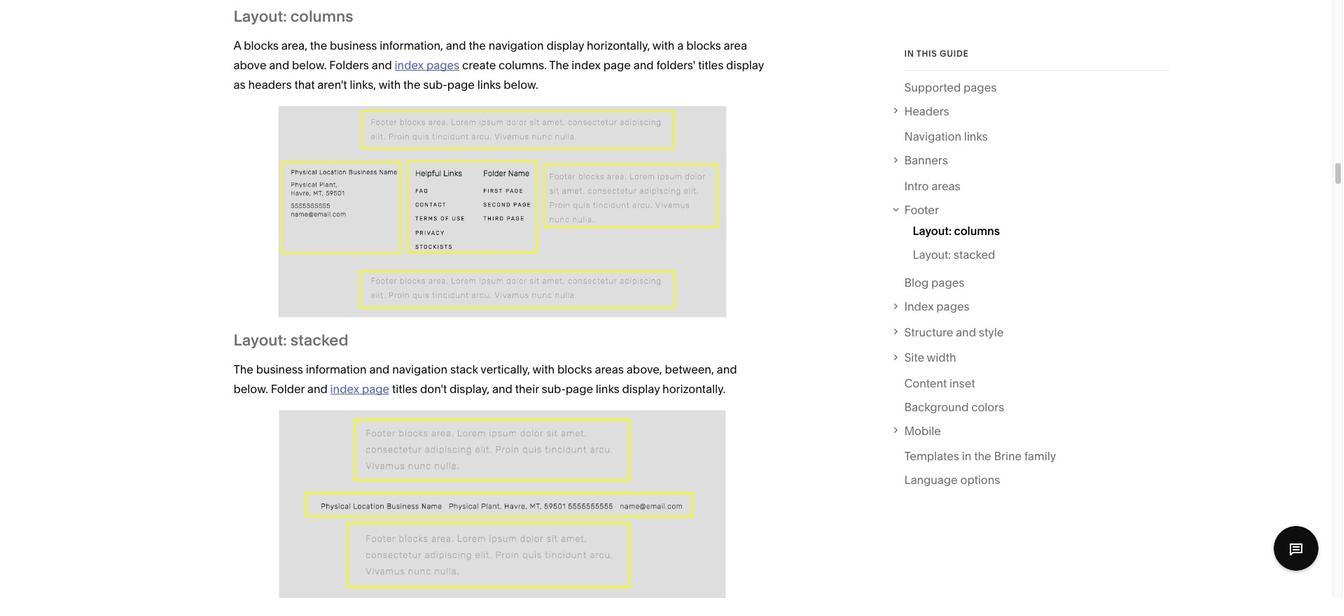 Task type: vqa. For each thing, say whether or not it's contained in the screenshot.
blocks within the The business information and navigation stack vertically, with blocks areas above, between, and below. Folder and
yes



Task type: describe. For each thing, give the bounding box(es) containing it.
colors
[[972, 401, 1005, 415]]

content inset link
[[905, 374, 975, 398]]

structure and style
[[905, 326, 1004, 340]]

links inside create columns. the index page and folders' titles display as headers that aren't links, with the sub-page links below.
[[478, 78, 501, 92]]

mobile link
[[905, 422, 1170, 441]]

stack
[[450, 363, 478, 377]]

headers
[[905, 104, 950, 118]]

mobile
[[905, 424, 941, 439]]

in
[[905, 48, 915, 59]]

2 horizontal spatial blocks
[[687, 38, 721, 52]]

sub- inside create columns. the index page and folders' titles display as headers that aren't links, with the sub-page links below.
[[423, 78, 447, 92]]

background
[[905, 401, 969, 415]]

language options link
[[905, 471, 1001, 495]]

business inside a blocks area, the business information, and the navigation display horizontally, with a blocks area above and below. folders and
[[330, 38, 377, 52]]

headers button
[[890, 102, 1170, 121]]

display inside create columns. the index page and folders' titles display as headers that aren't links, with the sub-page links below.
[[727, 58, 764, 72]]

layout: inside layout: columns link
[[913, 224, 952, 239]]

banners button
[[890, 151, 1170, 171]]

areas inside intro areas link
[[932, 179, 961, 193]]

index pages link
[[905, 297, 1170, 317]]

the business information and navigation stack vertically, with blocks areas above, between, and below. folder and
[[234, 363, 737, 396]]

with inside a blocks area, the business information, and the navigation display horizontally, with a blocks area above and below. folders and
[[653, 38, 675, 52]]

business inside the "the business information and navigation stack vertically, with blocks areas above, between, and below. folder and"
[[256, 363, 303, 377]]

banners link
[[905, 151, 1170, 171]]

a
[[234, 38, 241, 52]]

index inside create columns. the index page and folders' titles display as headers that aren't links, with the sub-page links below.
[[572, 58, 601, 72]]

create
[[462, 58, 496, 72]]

titles inside create columns. the index page and folders' titles display as headers that aren't links, with the sub-page links below.
[[698, 58, 724, 72]]

links,
[[350, 78, 376, 92]]

footer link
[[905, 200, 1170, 220]]

1 vertical spatial columns
[[955, 224, 1000, 239]]

display,
[[450, 382, 490, 396]]

a
[[678, 38, 684, 52]]

areas inside the "the business information and navigation stack vertically, with blocks areas above, between, and below. folder and"
[[595, 363, 624, 377]]

and up index page link
[[369, 363, 390, 377]]

between,
[[665, 363, 714, 377]]

below. inside create columns. the index page and folders' titles display as headers that aren't links, with the sub-page links below.
[[504, 78, 539, 92]]

that
[[295, 78, 315, 92]]

index page link
[[330, 382, 390, 396]]

index pages
[[905, 300, 970, 314]]

headers link
[[905, 102, 1170, 121]]

family
[[1025, 450, 1057, 464]]

1 vertical spatial layout: columns
[[913, 224, 1000, 239]]

and inside dropdown button
[[956, 326, 977, 340]]

vertically,
[[481, 363, 530, 377]]

site width button
[[890, 348, 1170, 368]]

index pages
[[395, 58, 460, 72]]

and inside create columns. the index page and folders' titles display as headers that aren't links, with the sub-page links below.
[[634, 58, 654, 72]]

in
[[962, 450, 972, 464]]

links inside the navigation links link
[[964, 130, 988, 144]]

below. inside a blocks area, the business information, and the navigation display horizontally, with a blocks area above and below. folders and
[[292, 58, 327, 72]]

2 vertical spatial display
[[622, 382, 660, 396]]

pages for blog pages
[[932, 276, 965, 290]]

the right area,
[[310, 38, 327, 52]]

0 horizontal spatial blocks
[[244, 38, 279, 52]]

pages for index pages
[[427, 58, 460, 72]]

site width link
[[905, 348, 1170, 368]]

1 vertical spatial titles
[[392, 382, 418, 396]]

above,
[[627, 363, 662, 377]]

supported
[[905, 81, 961, 95]]

layout: up a
[[234, 7, 287, 26]]

page down create
[[447, 78, 475, 92]]

and down "vertically," at the bottom left of the page
[[492, 382, 513, 396]]

page down horizontally,
[[604, 58, 631, 72]]

index
[[905, 300, 934, 314]]

and down information
[[307, 382, 328, 396]]

navigation
[[905, 130, 962, 144]]

the inside create columns. the index page and folders' titles display as headers that aren't links, with the sub-page links below.
[[404, 78, 421, 92]]

navigation inside a blocks area, the business information, and the navigation display horizontally, with a blocks area above and below. folders and
[[489, 38, 544, 52]]

index for index page titles don't display, and their sub-page links display horizontally.
[[330, 382, 359, 396]]

as
[[234, 78, 246, 92]]

language options
[[905, 474, 1001, 488]]

the right in
[[975, 450, 992, 464]]

structure and style link
[[905, 323, 1170, 343]]

background colors
[[905, 401, 1005, 415]]

intro areas link
[[905, 177, 961, 200]]

intro areas
[[905, 179, 961, 193]]

blog
[[905, 276, 929, 290]]

structure and style button
[[890, 323, 1170, 343]]

the up create
[[469, 38, 486, 52]]

columns.
[[499, 58, 547, 72]]

index pages link
[[395, 58, 460, 72]]

horizontally,
[[587, 38, 650, 52]]

site
[[905, 351, 925, 365]]

guide
[[940, 48, 969, 59]]

site width
[[905, 351, 957, 365]]

this
[[917, 48, 938, 59]]



Task type: locate. For each thing, give the bounding box(es) containing it.
links
[[478, 78, 501, 92], [964, 130, 988, 144], [596, 382, 620, 396]]

0 horizontal spatial layout: columns
[[234, 7, 353, 26]]

templates in the brine family link
[[905, 447, 1057, 471]]

sub- right their
[[542, 382, 566, 396]]

0 vertical spatial layout: columns
[[234, 7, 353, 26]]

aren't
[[318, 78, 347, 92]]

business
[[330, 38, 377, 52], [256, 363, 303, 377]]

layout: stacked
[[913, 248, 996, 262], [234, 331, 349, 350]]

pages left create
[[427, 58, 460, 72]]

0 horizontal spatial layout: stacked
[[234, 331, 349, 350]]

0 horizontal spatial below.
[[234, 382, 268, 396]]

layout: columns up layout: stacked "link"
[[913, 224, 1000, 239]]

blocks right a
[[687, 38, 721, 52]]

pages inside dropdown button
[[937, 300, 970, 314]]

with left a
[[653, 38, 675, 52]]

layout: up folder
[[234, 331, 287, 350]]

1 horizontal spatial links
[[596, 382, 620, 396]]

the inside the "the business information and navigation stack vertically, with blocks areas above, between, and below. folder and"
[[234, 363, 253, 377]]

banners
[[905, 154, 948, 168]]

create columns. the index page and folders' titles display as headers that aren't links, with the sub-page links below.
[[234, 58, 764, 92]]

0 horizontal spatial with
[[379, 78, 401, 92]]

with up the index page titles don't display, and their sub-page links display horizontally.
[[533, 363, 555, 377]]

headers
[[248, 78, 292, 92]]

blocks up the index page titles don't display, and their sub-page links display horizontally.
[[558, 363, 592, 377]]

index down horizontally,
[[572, 58, 601, 72]]

0 horizontal spatial titles
[[392, 382, 418, 396]]

0 horizontal spatial sub-
[[423, 78, 447, 92]]

content inset
[[905, 377, 975, 391]]

pages for supported pages
[[964, 81, 997, 95]]

content
[[905, 377, 947, 391]]

1 vertical spatial navigation
[[392, 363, 448, 377]]

navigation inside the "the business information and navigation stack vertically, with blocks areas above, between, and below. folder and"
[[392, 363, 448, 377]]

footer button
[[890, 200, 1170, 220]]

titles right folders' at the top of page
[[698, 58, 724, 72]]

options
[[961, 474, 1001, 488]]

folders'
[[657, 58, 696, 72]]

horizontally.
[[663, 382, 726, 396]]

0 vertical spatial with
[[653, 38, 675, 52]]

0 vertical spatial links
[[478, 78, 501, 92]]

areas left above, at the left of page
[[595, 363, 624, 377]]

navigation up columns.
[[489, 38, 544, 52]]

0 horizontal spatial navigation
[[392, 363, 448, 377]]

1 vertical spatial below.
[[504, 78, 539, 92]]

display down above, at the left of page
[[622, 382, 660, 396]]

1 vertical spatial sub-
[[542, 382, 566, 396]]

supported pages
[[905, 81, 997, 95]]

columns
[[291, 7, 353, 26], [955, 224, 1000, 239]]

and right between,
[[717, 363, 737, 377]]

structure
[[905, 326, 954, 340]]

0 vertical spatial below.
[[292, 58, 327, 72]]

below. up that
[[292, 58, 327, 72]]

and up links,
[[372, 58, 392, 72]]

1 horizontal spatial columns
[[955, 224, 1000, 239]]

layout: down footer
[[913, 224, 952, 239]]

2 horizontal spatial links
[[964, 130, 988, 144]]

navigation links
[[905, 130, 988, 144]]

inset
[[950, 377, 975, 391]]

display up columns.
[[547, 38, 584, 52]]

the
[[549, 58, 569, 72], [234, 363, 253, 377]]

brine footer columns.png image
[[278, 106, 727, 318]]

navigation up 'don't'
[[392, 363, 448, 377]]

0 horizontal spatial areas
[[595, 363, 624, 377]]

blog pages
[[905, 276, 965, 290]]

with inside create columns. the index page and folders' titles display as headers that aren't links, with the sub-page links below.
[[379, 78, 401, 92]]

folders
[[329, 58, 369, 72]]

blocks up above
[[244, 38, 279, 52]]

page down information
[[362, 382, 390, 396]]

1 horizontal spatial below.
[[292, 58, 327, 72]]

2 horizontal spatial below.
[[504, 78, 539, 92]]

areas
[[932, 179, 961, 193], [595, 363, 624, 377]]

1 vertical spatial the
[[234, 363, 253, 377]]

don't
[[420, 382, 447, 396]]

index pages button
[[890, 297, 1170, 317]]

columns up layout: stacked "link"
[[955, 224, 1000, 239]]

area
[[724, 38, 747, 52]]

2 horizontal spatial display
[[727, 58, 764, 72]]

background colors link
[[905, 398, 1005, 422]]

pages up structure and style
[[937, 300, 970, 314]]

information
[[306, 363, 367, 377]]

1 vertical spatial display
[[727, 58, 764, 72]]

below.
[[292, 58, 327, 72], [504, 78, 539, 92], [234, 382, 268, 396]]

layout: inside layout: stacked "link"
[[913, 248, 951, 262]]

2 vertical spatial below.
[[234, 382, 268, 396]]

pages down guide
[[964, 81, 997, 95]]

pages up index pages
[[932, 276, 965, 290]]

1 horizontal spatial layout: stacked
[[913, 248, 996, 262]]

0 vertical spatial columns
[[291, 7, 353, 26]]

1 horizontal spatial stacked
[[954, 248, 996, 262]]

layout: stacked link
[[913, 246, 996, 269]]

templates in the brine family
[[905, 450, 1057, 464]]

index for index pages
[[395, 58, 424, 72]]

0 horizontal spatial display
[[547, 38, 584, 52]]

the
[[310, 38, 327, 52], [469, 38, 486, 52], [404, 78, 421, 92], [975, 450, 992, 464]]

1 horizontal spatial navigation
[[489, 38, 544, 52]]

0 horizontal spatial stacked
[[291, 331, 349, 350]]

1 vertical spatial areas
[[595, 363, 624, 377]]

below. inside the "the business information and navigation stack vertically, with blocks areas above, between, and below. folder and"
[[234, 382, 268, 396]]

1 vertical spatial layout: stacked
[[234, 331, 349, 350]]

sub- down index pages link
[[423, 78, 447, 92]]

business up folder
[[256, 363, 303, 377]]

stacked up information
[[291, 331, 349, 350]]

and
[[446, 38, 466, 52], [269, 58, 289, 72], [372, 58, 392, 72], [634, 58, 654, 72], [956, 326, 977, 340], [369, 363, 390, 377], [717, 363, 737, 377], [307, 382, 328, 396], [492, 382, 513, 396]]

0 vertical spatial layout: stacked
[[913, 248, 996, 262]]

the inside create columns. the index page and folders' titles display as headers that aren't links, with the sub-page links below.
[[549, 58, 569, 72]]

sub-
[[423, 78, 447, 92], [542, 382, 566, 396]]

layout: up 'blog pages'
[[913, 248, 951, 262]]

0 vertical spatial business
[[330, 38, 377, 52]]

style
[[979, 326, 1004, 340]]

1 horizontal spatial sub-
[[542, 382, 566, 396]]

layout: stacked up folder
[[234, 331, 349, 350]]

information,
[[380, 38, 443, 52]]

below. left folder
[[234, 382, 268, 396]]

and up create
[[446, 38, 466, 52]]

titles left 'don't'
[[392, 382, 418, 396]]

index page titles don't display, and their sub-page links display horizontally.
[[330, 382, 726, 396]]

navigation links link
[[905, 127, 988, 151]]

display down area
[[727, 58, 764, 72]]

stacked
[[954, 248, 996, 262], [291, 331, 349, 350]]

and left style
[[956, 326, 977, 340]]

0 vertical spatial the
[[549, 58, 569, 72]]

supported pages link
[[905, 78, 997, 102]]

0 horizontal spatial business
[[256, 363, 303, 377]]

areas right intro
[[932, 179, 961, 193]]

1 horizontal spatial the
[[549, 58, 569, 72]]

folder
[[271, 382, 305, 396]]

the down index pages link
[[404, 78, 421, 92]]

above
[[234, 58, 267, 72]]

mobile button
[[890, 422, 1170, 441]]

0 vertical spatial sub-
[[423, 78, 447, 92]]

display inside a blocks area, the business information, and the navigation display horizontally, with a blocks area above and below. folders and
[[547, 38, 584, 52]]

blog pages link
[[905, 274, 965, 297]]

and down horizontally,
[[634, 58, 654, 72]]

area,
[[281, 38, 308, 52]]

below. down columns.
[[504, 78, 539, 92]]

with
[[653, 38, 675, 52], [379, 78, 401, 92], [533, 363, 555, 377]]

1 horizontal spatial business
[[330, 38, 377, 52]]

a blocks area, the business information, and the navigation display horizontally, with a blocks area above and below. folders and
[[234, 38, 747, 72]]

index down information
[[330, 382, 359, 396]]

2 horizontal spatial index
[[572, 58, 601, 72]]

1 horizontal spatial with
[[533, 363, 555, 377]]

1 vertical spatial with
[[379, 78, 401, 92]]

page
[[604, 58, 631, 72], [447, 78, 475, 92], [362, 382, 390, 396], [566, 382, 593, 396]]

layout: columns
[[234, 7, 353, 26], [913, 224, 1000, 239]]

stacked inside "link"
[[954, 248, 996, 262]]

0 vertical spatial stacked
[[954, 248, 996, 262]]

stacked down layout: columns link
[[954, 248, 996, 262]]

navigation
[[489, 38, 544, 52], [392, 363, 448, 377]]

0 horizontal spatial links
[[478, 78, 501, 92]]

titles
[[698, 58, 724, 72], [392, 382, 418, 396]]

0 horizontal spatial columns
[[291, 7, 353, 26]]

display
[[547, 38, 584, 52], [727, 58, 764, 72], [622, 382, 660, 396]]

columns up area,
[[291, 7, 353, 26]]

layout: stacked down layout: columns link
[[913, 248, 996, 262]]

1 horizontal spatial blocks
[[558, 363, 592, 377]]

1 horizontal spatial areas
[[932, 179, 961, 193]]

0 vertical spatial display
[[547, 38, 584, 52]]

1 horizontal spatial index
[[395, 58, 424, 72]]

0 vertical spatial areas
[[932, 179, 961, 193]]

0 vertical spatial titles
[[698, 58, 724, 72]]

layout: columns up area,
[[234, 7, 353, 26]]

with right links,
[[379, 78, 401, 92]]

1 vertical spatial business
[[256, 363, 303, 377]]

their
[[515, 382, 539, 396]]

1 vertical spatial links
[[964, 130, 988, 144]]

intro
[[905, 179, 929, 193]]

footer
[[905, 203, 939, 217]]

index
[[395, 58, 424, 72], [572, 58, 601, 72], [330, 382, 359, 396]]

templates
[[905, 450, 960, 464]]

page right their
[[566, 382, 593, 396]]

pages for index pages
[[937, 300, 970, 314]]

2 horizontal spatial with
[[653, 38, 675, 52]]

1 horizontal spatial display
[[622, 382, 660, 396]]

0 horizontal spatial index
[[330, 382, 359, 396]]

blocks inside the "the business information and navigation stack vertically, with blocks areas above, between, and below. folder and"
[[558, 363, 592, 377]]

business up folders
[[330, 38, 377, 52]]

index down information,
[[395, 58, 424, 72]]

with inside the "the business information and navigation stack vertically, with blocks areas above, between, and below. folder and"
[[533, 363, 555, 377]]

in this guide
[[905, 48, 969, 59]]

brine
[[994, 450, 1022, 464]]

layout: columns link
[[913, 222, 1000, 246]]

0 vertical spatial navigation
[[489, 38, 544, 52]]

2 vertical spatial with
[[533, 363, 555, 377]]

1 vertical spatial stacked
[[291, 331, 349, 350]]

and up "headers"
[[269, 58, 289, 72]]

0 horizontal spatial the
[[234, 363, 253, 377]]

width
[[927, 351, 957, 365]]

1 horizontal spatial titles
[[698, 58, 724, 72]]

language
[[905, 474, 958, 488]]

1 horizontal spatial layout: columns
[[913, 224, 1000, 239]]

2 vertical spatial links
[[596, 382, 620, 396]]

brine footer stacked.png image
[[278, 410, 726, 599]]



